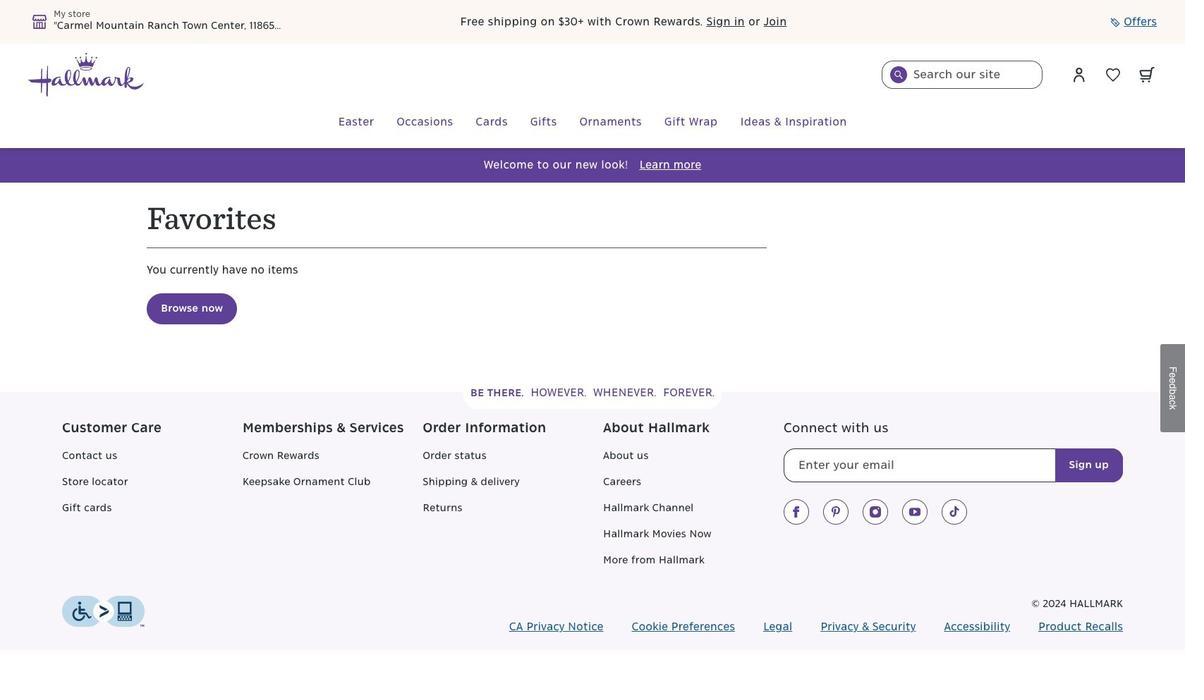 Task type: describe. For each thing, give the bounding box(es) containing it.
order information element
[[423, 420, 603, 579]]

memberships element
[[242, 420, 423, 579]]

main menu. menu bar
[[28, 97, 1157, 148]]

Search search field
[[882, 61, 1043, 89]]

sign in dropdown menu image
[[1071, 66, 1088, 83]]

Email email field
[[784, 449, 1123, 483]]

we on tiktok image
[[949, 507, 960, 518]]

view your cart with 0 items. image
[[1139, 67, 1155, 83]]

our instagram image
[[870, 507, 881, 518]]

sign up for email element
[[784, 420, 1123, 483]]



Task type: locate. For each thing, give the bounding box(es) containing it.
None search field
[[882, 61, 1043, 89]]

essential accessibility image
[[62, 596, 145, 627]]

hallmark logo image
[[28, 53, 144, 97]]

we on pinterest image
[[830, 507, 841, 518]]

about hallmark element
[[603, 420, 784, 579]]

we on youtube image
[[909, 507, 920, 518]]

customer care element
[[62, 420, 242, 579]]

search image
[[895, 71, 903, 79]]

we on facebook image
[[791, 507, 802, 518]]



Task type: vqa. For each thing, say whether or not it's contained in the screenshot.
has
no



